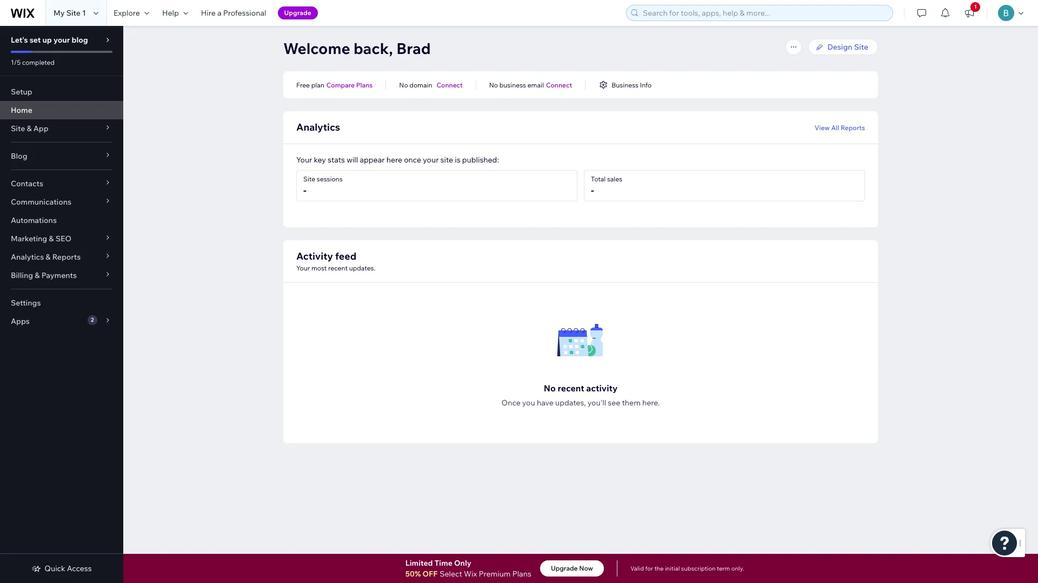 Task type: describe. For each thing, give the bounding box(es) containing it.
reports for analytics & reports
[[52, 253, 81, 262]]

& for marketing
[[49, 234, 54, 244]]

you
[[522, 399, 535, 408]]

most
[[311, 264, 327, 273]]

stats
[[328, 155, 345, 165]]

1/5
[[11, 58, 21, 67]]

free plan compare plans
[[296, 81, 373, 89]]

your key stats will appear here once your site is published:
[[296, 155, 499, 165]]

appear
[[360, 155, 385, 165]]

valid
[[630, 566, 644, 573]]

is
[[455, 155, 460, 165]]

all
[[831, 124, 839, 132]]

plans inside limited time only 50% off select wix premium plans
[[512, 570, 531, 580]]

up
[[42, 35, 52, 45]]

setup link
[[0, 83, 123, 101]]

once
[[502, 399, 521, 408]]

free
[[296, 81, 310, 89]]

access
[[67, 564, 92, 574]]

brad
[[396, 39, 431, 58]]

1 horizontal spatial your
[[423, 155, 439, 165]]

1 connect from the left
[[437, 81, 463, 89]]

setup
[[11, 87, 32, 97]]

total
[[591, 175, 606, 183]]

marketing & seo button
[[0, 230, 123, 248]]

see
[[608, 399, 620, 408]]

published:
[[462, 155, 499, 165]]

now
[[579, 565, 593, 573]]

no for domain
[[399, 81, 408, 89]]

site & app button
[[0, 119, 123, 138]]

home link
[[0, 101, 123, 119]]

Search for tools, apps, help & more... field
[[640, 5, 889, 21]]

your inside activity feed your most recent updates.
[[296, 264, 310, 273]]

domain
[[410, 81, 432, 89]]

site & app
[[11, 124, 48, 134]]

limited
[[405, 559, 433, 569]]

reports for view all reports
[[841, 124, 865, 132]]

automations
[[11, 216, 57, 225]]

compare
[[326, 81, 355, 89]]

no recent activity once you have updates, you'll see them here.
[[502, 383, 660, 408]]

upgrade for upgrade
[[284, 9, 311, 17]]

connect link for no business email connect
[[546, 80, 572, 90]]

1 your from the top
[[296, 155, 312, 165]]

upgrade now
[[551, 565, 593, 573]]

design site link
[[808, 39, 878, 55]]

back,
[[354, 39, 393, 58]]

communications button
[[0, 193, 123, 211]]

apps
[[11, 317, 30, 327]]

sales
[[607, 175, 622, 183]]

upgrade for upgrade now
[[551, 565, 578, 573]]

marketing & seo
[[11, 234, 71, 244]]

site right my
[[66, 8, 81, 18]]

here.
[[642, 399, 660, 408]]

payments
[[41, 271, 77, 281]]

total sales -
[[591, 175, 622, 197]]

site sessions -
[[303, 175, 343, 197]]

design site
[[828, 42, 868, 52]]

2
[[91, 317, 94, 324]]

connect link for no domain connect
[[437, 80, 463, 90]]

site right design
[[854, 42, 868, 52]]

billing & payments
[[11, 271, 77, 281]]

& for analytics
[[46, 253, 51, 262]]

contacts
[[11, 179, 43, 189]]

activity
[[586, 383, 618, 394]]

subscription
[[681, 566, 716, 573]]

quick access button
[[32, 564, 92, 574]]

quick access
[[45, 564, 92, 574]]

blog
[[11, 151, 27, 161]]

the
[[654, 566, 664, 573]]

limited time only 50% off select wix premium plans
[[405, 559, 531, 580]]

here
[[386, 155, 402, 165]]

home
[[11, 105, 32, 115]]

initial
[[665, 566, 680, 573]]

& for billing
[[35, 271, 40, 281]]

off
[[423, 570, 438, 580]]

0 horizontal spatial plans
[[356, 81, 373, 89]]

no for business
[[489, 81, 498, 89]]

only.
[[731, 566, 744, 573]]

time
[[435, 559, 452, 569]]

your inside sidebar 'element'
[[54, 35, 70, 45]]



Task type: vqa. For each thing, say whether or not it's contained in the screenshot.
5th open from the top
no



Task type: locate. For each thing, give the bounding box(es) containing it.
analytics & reports button
[[0, 248, 123, 267]]

2 connect link from the left
[[546, 80, 572, 90]]

your right up at the top left
[[54, 35, 70, 45]]

site left sessions
[[303, 175, 315, 183]]

them
[[622, 399, 641, 408]]

help button
[[156, 0, 195, 26]]

no for recent
[[544, 383, 556, 394]]

0 vertical spatial analytics
[[296, 121, 340, 134]]

app
[[33, 124, 48, 134]]

communications
[[11, 197, 71, 207]]

analytics for analytics & reports
[[11, 253, 44, 262]]

2 connect from the left
[[546, 81, 572, 89]]

1
[[974, 3, 977, 10], [82, 8, 86, 18]]

sidebar element
[[0, 26, 123, 584]]

no left business
[[489, 81, 498, 89]]

key
[[314, 155, 326, 165]]

reports right the all
[[841, 124, 865, 132]]

your
[[296, 155, 312, 165], [296, 264, 310, 273]]

analytics for analytics
[[296, 121, 340, 134]]

- inside site sessions -
[[303, 184, 306, 197]]

connect right email at top right
[[546, 81, 572, 89]]

1 vertical spatial analytics
[[11, 253, 44, 262]]

0 horizontal spatial upgrade
[[284, 9, 311, 17]]

your
[[54, 35, 70, 45], [423, 155, 439, 165]]

welcome back, brad
[[283, 39, 431, 58]]

professional
[[223, 8, 266, 18]]

no domain connect
[[399, 81, 463, 89]]

plan
[[311, 81, 324, 89]]

analytics inside dropdown button
[[11, 253, 44, 262]]

your left site
[[423, 155, 439, 165]]

reports inside dropdown button
[[52, 253, 81, 262]]

settings link
[[0, 294, 123, 313]]

1 horizontal spatial reports
[[841, 124, 865, 132]]

my
[[54, 8, 65, 18]]

& up billing & payments
[[46, 253, 51, 262]]

- inside 'total sales -'
[[591, 184, 594, 197]]

billing
[[11, 271, 33, 281]]

connect right domain
[[437, 81, 463, 89]]

upgrade now button
[[540, 561, 604, 577]]

term
[[717, 566, 730, 573]]

blog
[[72, 35, 88, 45]]

a
[[217, 8, 221, 18]]

0 horizontal spatial reports
[[52, 253, 81, 262]]

1 horizontal spatial recent
[[558, 383, 584, 394]]

0 horizontal spatial your
[[54, 35, 70, 45]]

0 horizontal spatial analytics
[[11, 253, 44, 262]]

only
[[454, 559, 471, 569]]

1 horizontal spatial connect
[[546, 81, 572, 89]]

marketing
[[11, 234, 47, 244]]

activity feed your most recent updates.
[[296, 250, 375, 273]]

1 vertical spatial upgrade
[[551, 565, 578, 573]]

0 vertical spatial your
[[54, 35, 70, 45]]

reports inside button
[[841, 124, 865, 132]]

for
[[645, 566, 653, 573]]

0 horizontal spatial connect link
[[437, 80, 463, 90]]

let's
[[11, 35, 28, 45]]

0 vertical spatial plans
[[356, 81, 373, 89]]

billing & payments button
[[0, 267, 123, 285]]

recent
[[328, 264, 348, 273], [558, 383, 584, 394]]

blog button
[[0, 147, 123, 165]]

activity
[[296, 250, 333, 263]]

info
[[640, 81, 652, 89]]

business info button
[[599, 80, 652, 90]]

1 button
[[958, 0, 981, 26]]

0 vertical spatial recent
[[328, 264, 348, 273]]

view all reports
[[815, 124, 865, 132]]

will
[[347, 155, 358, 165]]

welcome
[[283, 39, 350, 58]]

0 horizontal spatial -
[[303, 184, 306, 197]]

site
[[66, 8, 81, 18], [854, 42, 868, 52], [11, 124, 25, 134], [303, 175, 315, 183]]

0 horizontal spatial no
[[399, 81, 408, 89]]

reports down seo
[[52, 253, 81, 262]]

1 horizontal spatial no
[[489, 81, 498, 89]]

once
[[404, 155, 421, 165]]

connect link right domain
[[437, 80, 463, 90]]

no business email connect
[[489, 81, 572, 89]]

0 horizontal spatial 1
[[82, 8, 86, 18]]

1 vertical spatial reports
[[52, 253, 81, 262]]

upgrade left now
[[551, 565, 578, 573]]

view
[[815, 124, 830, 132]]

seo
[[56, 234, 71, 244]]

set
[[30, 35, 41, 45]]

view all reports button
[[815, 123, 865, 132]]

business
[[612, 81, 639, 89]]

& left seo
[[49, 234, 54, 244]]

no left domain
[[399, 81, 408, 89]]

upgrade
[[284, 9, 311, 17], [551, 565, 578, 573]]

recent inside no recent activity once you have updates, you'll see them here.
[[558, 383, 584, 394]]

recent up updates, on the bottom of the page
[[558, 383, 584, 394]]

1 vertical spatial plans
[[512, 570, 531, 580]]

1/5 completed
[[11, 58, 55, 67]]

& left app
[[27, 124, 32, 134]]

recent inside activity feed your most recent updates.
[[328, 264, 348, 273]]

0 horizontal spatial connect
[[437, 81, 463, 89]]

automations link
[[0, 211, 123, 230]]

2 your from the top
[[296, 264, 310, 273]]

&
[[27, 124, 32, 134], [49, 234, 54, 244], [46, 253, 51, 262], [35, 271, 40, 281]]

1 horizontal spatial -
[[591, 184, 594, 197]]

reports
[[841, 124, 865, 132], [52, 253, 81, 262]]

& inside billing & payments "dropdown button"
[[35, 271, 40, 281]]

valid for the initial subscription term only.
[[630, 566, 744, 573]]

updates,
[[555, 399, 586, 408]]

0 horizontal spatial recent
[[328, 264, 348, 273]]

premium
[[479, 570, 511, 580]]

site inside site sessions -
[[303, 175, 315, 183]]

plans right premium
[[512, 570, 531, 580]]

completed
[[22, 58, 55, 67]]

1 - from the left
[[303, 184, 306, 197]]

1 vertical spatial your
[[423, 155, 439, 165]]

& right 'billing' in the top of the page
[[35, 271, 40, 281]]

& for site
[[27, 124, 32, 134]]

& inside site & app dropdown button
[[27, 124, 32, 134]]

connect link right email at top right
[[546, 80, 572, 90]]

explore
[[114, 8, 140, 18]]

compare plans link
[[326, 80, 373, 90]]

hire a professional link
[[195, 0, 273, 26]]

site inside dropdown button
[[11, 124, 25, 134]]

- for site sessions -
[[303, 184, 306, 197]]

no up have
[[544, 383, 556, 394]]

updates.
[[349, 264, 375, 273]]

0 vertical spatial upgrade
[[284, 9, 311, 17]]

& inside the marketing & seo popup button
[[49, 234, 54, 244]]

1 vertical spatial recent
[[558, 383, 584, 394]]

have
[[537, 399, 554, 408]]

quick
[[45, 564, 65, 574]]

1 horizontal spatial 1
[[974, 3, 977, 10]]

business info
[[612, 81, 652, 89]]

1 inside button
[[974, 3, 977, 10]]

0 vertical spatial reports
[[841, 124, 865, 132]]

your left key
[[296, 155, 312, 165]]

analytics up key
[[296, 121, 340, 134]]

1 connect link from the left
[[437, 80, 463, 90]]

settings
[[11, 298, 41, 308]]

- for total sales -
[[591, 184, 594, 197]]

upgrade up welcome
[[284, 9, 311, 17]]

business
[[499, 81, 526, 89]]

help
[[162, 8, 179, 18]]

plans right compare
[[356, 81, 373, 89]]

1 horizontal spatial analytics
[[296, 121, 340, 134]]

sessions
[[317, 175, 343, 183]]

2 - from the left
[[591, 184, 594, 197]]

email
[[528, 81, 544, 89]]

1 vertical spatial your
[[296, 264, 310, 273]]

0 vertical spatial your
[[296, 155, 312, 165]]

hire a professional
[[201, 8, 266, 18]]

2 horizontal spatial no
[[544, 383, 556, 394]]

connect
[[437, 81, 463, 89], [546, 81, 572, 89]]

& inside the analytics & reports dropdown button
[[46, 253, 51, 262]]

1 horizontal spatial plans
[[512, 570, 531, 580]]

contacts button
[[0, 175, 123, 193]]

1 horizontal spatial upgrade
[[551, 565, 578, 573]]

site down home
[[11, 124, 25, 134]]

your left the most
[[296, 264, 310, 273]]

1 horizontal spatial connect link
[[546, 80, 572, 90]]

recent down feed
[[328, 264, 348, 273]]

design
[[828, 42, 852, 52]]

wix
[[464, 570, 477, 580]]

no inside no recent activity once you have updates, you'll see them here.
[[544, 383, 556, 394]]

feed
[[335, 250, 356, 263]]

50%
[[405, 570, 421, 580]]

analytics down the marketing at the left of page
[[11, 253, 44, 262]]



